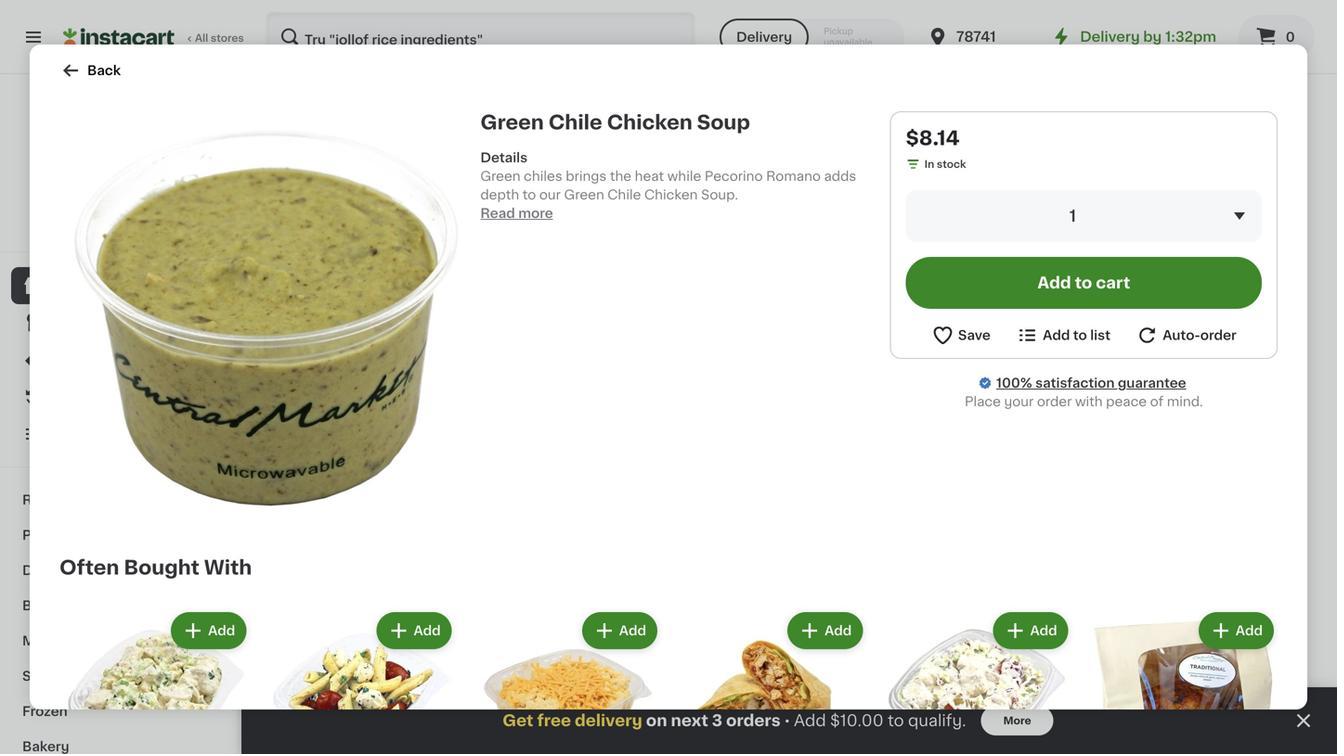 Task type: describe. For each thing, give the bounding box(es) containing it.
organic
[[1238, 172, 1290, 185]]

old montgomery mercantile pickled okra
[[451, 172, 606, 203]]

cart
[[1096, 275, 1130, 291]]

bakery link
[[11, 730, 226, 755]]

chiles
[[524, 170, 562, 183]]

to left list
[[1073, 329, 1087, 342]]

1 vertical spatial satisfaction
[[1035, 377, 1115, 390]]

in
[[925, 159, 934, 169]]

1 vertical spatial shrimp
[[797, 209, 843, 222]]

add to cart button
[[906, 257, 1262, 309]]

save for save
[[958, 329, 991, 342]]

it
[[82, 391, 91, 404]]

stock
[[937, 159, 966, 169]]

buy it again
[[52, 391, 131, 404]]

old inside edmond fallot stone jar old fashioned grain mustard
[[648, 190, 671, 203]]

more for yogurt
[[1141, 667, 1176, 680]]

place your order with peace of mind.
[[965, 396, 1203, 409]]

deli-
[[1022, 190, 1053, 203]]

orleans
[[797, 190, 848, 203]]

73
[[477, 148, 490, 158]]

all
[[195, 33, 208, 43]]

product group containing woodstock organic bread and butter pickles
[[1142, 0, 1300, 239]]

& for seafood
[[60, 635, 71, 648]]

dairy & eggs link
[[11, 553, 226, 589]]

read more button
[[480, 204, 553, 223]]

get
[[503, 714, 533, 729]]

$6.98 element
[[1142, 145, 1300, 169]]

edmond fallot stone jar old fashioned grain mustard button
[[624, 0, 782, 225]]

view more for ready meals
[[1106, 296, 1176, 309]]

delivery for delivery by 1:32pm
[[1080, 30, 1140, 44]]

soup
[[697, 113, 750, 132]]

100% satisfaction guarantee button
[[29, 219, 208, 238]]

0 button
[[1239, 15, 1315, 59]]

100% satisfaction guarantee inside 'button'
[[47, 225, 197, 235]]

$
[[282, 148, 289, 158]]

chile inside details green chiles brings the heat while pecorino romano adds depth to our green chile chicken soup. read more
[[608, 189, 641, 202]]

butter
[[1212, 190, 1253, 203]]

0
[[1286, 31, 1295, 44]]

pickles
[[1142, 209, 1188, 222]]

again
[[94, 391, 131, 404]]

central market logo image
[[78, 97, 159, 178]]

item carousel region containing ready meals
[[279, 284, 1300, 641]]

and
[[1184, 190, 1209, 203]]

add to cart
[[1038, 275, 1130, 291]]

oz
[[294, 208, 306, 219]]

2 vertical spatial green
[[564, 189, 604, 202]]

beverages
[[22, 600, 93, 613]]

100% inside 'button'
[[47, 225, 76, 235]]

0 horizontal spatial chile
[[549, 113, 602, 132]]

dairy & eggs
[[22, 565, 109, 578]]

brings
[[566, 170, 607, 183]]

delivery by 1:32pm link
[[1050, 26, 1216, 48]]

add to list
[[1043, 329, 1111, 342]]

delivery by 1:32pm
[[1080, 30, 1216, 44]]

beverages link
[[11, 589, 226, 624]]

0 vertical spatial chicken
[[607, 113, 692, 132]]

item carousel region containing yogurt
[[279, 655, 1300, 755]]

qualify.
[[908, 714, 966, 729]]

prime shrimp new orleans style bbq, shrimp & sauce button
[[797, 0, 955, 239]]

fashioned
[[675, 190, 742, 203]]

policy
[[130, 207, 163, 217]]

in stock
[[925, 159, 966, 169]]

while
[[667, 170, 701, 183]]

details button
[[480, 149, 868, 167]]

view more button for yogurt
[[1098, 655, 1196, 693]]

market
[[121, 185, 168, 198]]

& inside prime shrimp new orleans style bbq, shrimp & sauce
[[846, 209, 857, 222]]

green chile chicken soup image
[[74, 126, 458, 510]]

frozen
[[22, 706, 68, 719]]

recipes
[[22, 494, 77, 507]]

stone
[[721, 172, 759, 185]]

back
[[87, 64, 121, 77]]

pecorino
[[705, 170, 763, 183]]

$1.00
[[342, 233, 378, 246]]

service type group
[[720, 19, 904, 56]]

back button
[[59, 59, 121, 82]]

save button
[[931, 324, 991, 347]]

0 horizontal spatial order
[[1037, 396, 1072, 409]]

grain
[[745, 190, 780, 203]]

all stores link
[[63, 11, 245, 63]]

to left cart
[[1075, 275, 1092, 291]]

montgomery
[[478, 172, 563, 185]]

view pricing policy
[[63, 207, 163, 217]]

mind.
[[1167, 396, 1203, 409]]

shop link
[[11, 267, 226, 305]]

treatment tracker modal dialog
[[241, 688, 1337, 755]]

heat
[[635, 170, 664, 183]]

pickled
[[524, 190, 572, 203]]

to inside treatment tracker modal dialog
[[888, 714, 904, 729]]

view for ready meals
[[1106, 296, 1138, 309]]

style inside prime shrimp new orleans style bbq, shrimp & sauce
[[851, 190, 884, 203]]

more
[[1003, 716, 1031, 727]]

ready
[[279, 293, 345, 312]]

free
[[321, 127, 344, 137]]

9
[[289, 147, 303, 167]]

to inside details green chiles brings the heat while pecorino romano adds depth to our green chile chicken soup. read more
[[523, 189, 536, 202]]

bread
[[1142, 190, 1181, 203]]

$10.00
[[830, 714, 884, 729]]

style inside rick's picks pickle spears, deli-style
[[1053, 190, 1087, 203]]

often bought with
[[59, 559, 252, 578]]

rick's picks pickle spears, deli-style button
[[969, 0, 1127, 206]]

meat & seafood link
[[11, 624, 226, 659]]

ready meals
[[279, 293, 411, 312]]

instacart logo image
[[63, 26, 175, 48]]

more for ready meals
[[1141, 296, 1176, 309]]

78741 button
[[927, 11, 1038, 63]]

0 vertical spatial view
[[63, 207, 88, 217]]

meat & seafood
[[22, 635, 130, 648]]

snacks
[[22, 670, 71, 683]]

product group containing old montgomery mercantile pickled okra
[[451, 0, 609, 206]]



Task type: locate. For each thing, give the bounding box(es) containing it.
frozen link
[[11, 695, 226, 730]]

style down the pickle
[[1053, 190, 1087, 203]]

100%
[[47, 225, 76, 235], [996, 377, 1032, 390]]

view pricing policy link
[[63, 204, 174, 219]]

0 horizontal spatial 100% satisfaction guarantee
[[47, 225, 197, 235]]

0 vertical spatial guarantee
[[143, 225, 197, 235]]

with
[[1075, 396, 1103, 409]]

& for candy
[[74, 670, 85, 683]]

pricing
[[91, 207, 128, 217]]

view for yogurt
[[1106, 667, 1138, 680]]

0 vertical spatial order
[[1200, 329, 1237, 342]]

2 style from the left
[[1053, 190, 1087, 203]]

1 vertical spatial save
[[958, 329, 991, 342]]

0 horizontal spatial save
[[306, 233, 339, 246]]

satisfaction
[[78, 225, 140, 235], [1035, 377, 1115, 390]]

auto-order
[[1163, 329, 1237, 342]]

1 vertical spatial chicken
[[644, 189, 698, 202]]

guarantee
[[143, 225, 197, 235], [1118, 377, 1186, 390]]

& left candy
[[74, 670, 85, 683]]

stores
[[211, 33, 244, 43]]

2 vertical spatial more
[[1141, 667, 1176, 680]]

guarantee down policy
[[143, 225, 197, 235]]

1:32pm
[[1165, 30, 1216, 44]]

1 vertical spatial view
[[1106, 296, 1138, 309]]

details green chiles brings the heat while pecorino romano adds depth to our green chile chicken soup. read more
[[480, 151, 856, 220]]

shrimp down the orleans
[[797, 209, 843, 222]]

0 horizontal spatial satisfaction
[[78, 225, 140, 235]]

chicken inside details green chiles brings the heat while pecorino romano adds depth to our green chile chicken soup. read more
[[644, 189, 698, 202]]

snacks & candy
[[22, 670, 132, 683]]

1 item carousel region from the top
[[279, 284, 1300, 641]]

0 vertical spatial green
[[480, 113, 544, 132]]

gluten-
[[280, 127, 321, 137]]

1 vertical spatial chile
[[608, 189, 641, 202]]

edmond
[[624, 172, 679, 185]]

details
[[480, 151, 528, 164]]

dairy
[[22, 565, 58, 578]]

100% satisfaction guarantee down view pricing policy link
[[47, 225, 197, 235]]

0 horizontal spatial style
[[851, 190, 884, 203]]

chicken up the details button
[[607, 113, 692, 132]]

None search field
[[266, 11, 695, 63]]

& for eggs
[[62, 565, 72, 578]]

add
[[1038, 275, 1071, 291], [1043, 329, 1070, 342], [394, 367, 422, 380], [1085, 367, 1112, 380], [208, 625, 235, 638], [414, 625, 441, 638], [619, 625, 646, 638], [825, 625, 852, 638], [1030, 625, 1057, 638], [1236, 625, 1263, 638], [794, 714, 826, 729]]

chile
[[549, 113, 602, 132], [608, 189, 641, 202]]

old
[[451, 172, 475, 185], [648, 190, 671, 203]]

1 vertical spatial view more
[[1106, 667, 1176, 680]]

save up place
[[958, 329, 991, 342]]

order inside button
[[1200, 329, 1237, 342]]

new
[[887, 172, 917, 185]]

1 horizontal spatial style
[[1053, 190, 1087, 203]]

1 vertical spatial more
[[1141, 296, 1176, 309]]

chicken down the while
[[644, 189, 698, 202]]

25
[[279, 208, 292, 219]]

satisfaction inside 'button'
[[78, 225, 140, 235]]

78741
[[956, 30, 996, 44]]

more
[[518, 207, 553, 220], [1141, 296, 1176, 309], [1141, 667, 1176, 680]]

& right meat
[[60, 635, 71, 648]]

view more button for ready meals
[[1098, 284, 1196, 321]]

0 vertical spatial item carousel region
[[279, 284, 1300, 641]]

save inside save $1.00 button
[[306, 233, 339, 246]]

1 vertical spatial guarantee
[[1118, 377, 1186, 390]]

on
[[646, 714, 667, 729]]

orders
[[726, 714, 781, 729]]

green up depth
[[480, 170, 521, 183]]

jar
[[624, 190, 645, 203]]

satisfaction down pricing
[[78, 225, 140, 235]]

shrimp
[[838, 172, 884, 185], [797, 209, 843, 222]]

2 vertical spatial view
[[1106, 667, 1138, 680]]

guarantee up of
[[1118, 377, 1186, 390]]

0 vertical spatial 100% satisfaction guarantee
[[47, 225, 197, 235]]

by
[[1143, 30, 1162, 44]]

1 horizontal spatial 100% satisfaction guarantee
[[996, 377, 1186, 390]]

woodstock
[[1142, 172, 1235, 185]]

1 vertical spatial item carousel region
[[279, 655, 1300, 755]]

peace
[[1106, 396, 1147, 409]]

central market
[[68, 185, 168, 198]]

$ 9 hoboken farms marinara, basil 25 oz
[[279, 147, 381, 219]]

buy it again link
[[11, 379, 226, 416]]

2 view more button from the top
[[1098, 655, 1196, 693]]

seafood
[[74, 635, 130, 648]]

1 view more from the top
[[1106, 296, 1176, 309]]

add button
[[359, 356, 431, 390], [1050, 356, 1122, 390], [173, 615, 245, 648], [378, 615, 450, 648], [584, 615, 656, 648], [789, 615, 861, 648], [995, 615, 1067, 648], [1200, 615, 1272, 648]]

0 vertical spatial satisfaction
[[78, 225, 140, 235]]

sauce
[[860, 209, 901, 222]]

1 horizontal spatial old
[[648, 190, 671, 203]]

0 horizontal spatial guarantee
[[143, 225, 197, 235]]

0 vertical spatial view more
[[1106, 296, 1176, 309]]

3
[[712, 714, 722, 729]]

delivery for delivery
[[736, 31, 792, 44]]

2 item carousel region from the top
[[279, 655, 1300, 755]]

next
[[671, 714, 708, 729]]

old up "mercantile"
[[451, 172, 475, 185]]

item carousel region
[[279, 284, 1300, 641], [279, 655, 1300, 755]]

product group containing edmond fallot stone jar old fashioned grain mustard
[[624, 0, 782, 225]]

product group containing 9
[[279, 0, 436, 258]]

0 vertical spatial more
[[518, 207, 553, 220]]

1 field
[[906, 190, 1262, 242]]

view more button
[[1098, 284, 1196, 321], [1098, 655, 1196, 693]]

produce
[[22, 529, 79, 542]]

delivery button
[[720, 19, 809, 56]]

read
[[480, 207, 515, 220]]

our
[[539, 189, 561, 202]]

old down edmond
[[648, 190, 671, 203]]

1 horizontal spatial chile
[[608, 189, 641, 202]]

green down brings
[[564, 189, 604, 202]]

meals
[[349, 293, 411, 312]]

marinara,
[[279, 190, 339, 203]]

old inside old montgomery mercantile pickled okra
[[451, 172, 475, 185]]

candy
[[88, 670, 132, 683]]

1 view more button from the top
[[1098, 284, 1196, 321]]

1 horizontal spatial order
[[1200, 329, 1237, 342]]

1 style from the left
[[851, 190, 884, 203]]

1 horizontal spatial save
[[958, 329, 991, 342]]

more inside details green chiles brings the heat while pecorino romano adds depth to our green chile chicken soup. read more
[[518, 207, 553, 220]]

0 horizontal spatial old
[[451, 172, 475, 185]]

& left sauce
[[846, 209, 857, 222]]

save for save $1.00
[[306, 233, 339, 246]]

1 vertical spatial 100%
[[996, 377, 1032, 390]]

0 horizontal spatial delivery
[[736, 31, 792, 44]]

0 vertical spatial save
[[306, 233, 339, 246]]

0 vertical spatial view more button
[[1098, 284, 1196, 321]]

mercantile
[[451, 190, 521, 203]]

meat
[[22, 635, 57, 648]]

100% satisfaction guarantee up with
[[996, 377, 1186, 390]]

1 vertical spatial 100% satisfaction guarantee
[[996, 377, 1186, 390]]

1 vertical spatial old
[[648, 190, 671, 203]]

save inside save button
[[958, 329, 991, 342]]

prime shrimp new orleans style bbq, shrimp & sauce
[[797, 172, 920, 222]]

1 vertical spatial order
[[1037, 396, 1072, 409]]

0 vertical spatial 100%
[[47, 225, 76, 235]]

1 horizontal spatial 100%
[[996, 377, 1032, 390]]

add inside treatment tracker modal dialog
[[794, 714, 826, 729]]

shrimp left new
[[838, 172, 884, 185]]

1 horizontal spatial delivery
[[1080, 30, 1140, 44]]

view
[[63, 207, 88, 217], [1106, 296, 1138, 309], [1106, 667, 1138, 680]]

rick's picks pickle spears, deli-style
[[969, 172, 1088, 203]]

green up details
[[480, 113, 544, 132]]

add to list button
[[1016, 324, 1111, 347]]

100% up "your"
[[996, 377, 1032, 390]]

save down oz
[[306, 233, 339, 246]]

picks
[[1011, 172, 1046, 185]]

auto-order button
[[1136, 324, 1237, 347]]

0 vertical spatial chile
[[549, 113, 602, 132]]

yogurt
[[279, 664, 348, 684]]

1 horizontal spatial satisfaction
[[1035, 377, 1115, 390]]

order left with
[[1037, 396, 1072, 409]]

order up mind.
[[1200, 329, 1237, 342]]

guarantee inside 'button'
[[143, 225, 197, 235]]

delivery inside button
[[736, 31, 792, 44]]

prime
[[797, 172, 835, 185]]

to right $10.00
[[888, 714, 904, 729]]

1 horizontal spatial guarantee
[[1118, 377, 1186, 390]]

view more for yogurt
[[1106, 667, 1176, 680]]

1 vertical spatial green
[[480, 170, 521, 183]]

100% satisfaction guarantee
[[47, 225, 197, 235], [996, 377, 1186, 390]]

your
[[1004, 396, 1034, 409]]

satisfaction up place your order with peace of mind.
[[1035, 377, 1115, 390]]

100% satisfaction guarantee link
[[996, 374, 1186, 393]]

save
[[306, 233, 339, 246], [958, 329, 991, 342]]

woodstock organic bread and butter pickles button
[[1142, 0, 1300, 239]]

100% down central
[[47, 225, 76, 235]]

bakery
[[22, 741, 69, 754]]

style up sauce
[[851, 190, 884, 203]]

central
[[68, 185, 118, 198]]

0 horizontal spatial 100%
[[47, 225, 76, 235]]

chile up brings
[[549, 113, 602, 132]]

0 vertical spatial shrimp
[[838, 172, 884, 185]]

0 vertical spatial old
[[451, 172, 475, 185]]

1 vertical spatial view more button
[[1098, 655, 1196, 693]]

spears,
[[969, 190, 1018, 203]]

2 view more from the top
[[1106, 667, 1176, 680]]

of
[[1150, 396, 1164, 409]]

product group
[[279, 0, 436, 258], [451, 0, 609, 206], [624, 0, 782, 225], [797, 0, 955, 256], [1142, 0, 1300, 239], [279, 351, 436, 577], [797, 351, 955, 609], [969, 351, 1127, 559], [1142, 351, 1300, 596], [59, 609, 250, 755], [265, 609, 456, 755], [470, 609, 661, 755], [676, 609, 867, 755], [882, 609, 1072, 755], [1087, 609, 1278, 755], [451, 722, 609, 755], [624, 722, 782, 755], [797, 722, 955, 755], [969, 722, 1127, 755]]

basil
[[342, 190, 373, 203]]

delivery
[[575, 714, 642, 729]]

auto-
[[1163, 329, 1200, 342]]

product group containing prime shrimp new orleans style bbq, shrimp & sauce
[[797, 0, 955, 256]]

& left eggs
[[62, 565, 72, 578]]

woodstock organic bread and butter pickles
[[1142, 172, 1290, 222]]

chile down "the"
[[608, 189, 641, 202]]

list
[[1090, 329, 1111, 342]]

snacks & candy link
[[11, 659, 226, 695]]

okra
[[575, 190, 606, 203]]

to down montgomery
[[523, 189, 536, 202]]

more button
[[981, 707, 1054, 736]]

buy
[[52, 391, 78, 404]]



Task type: vqa. For each thing, say whether or not it's contained in the screenshot.
satisfaction
yes



